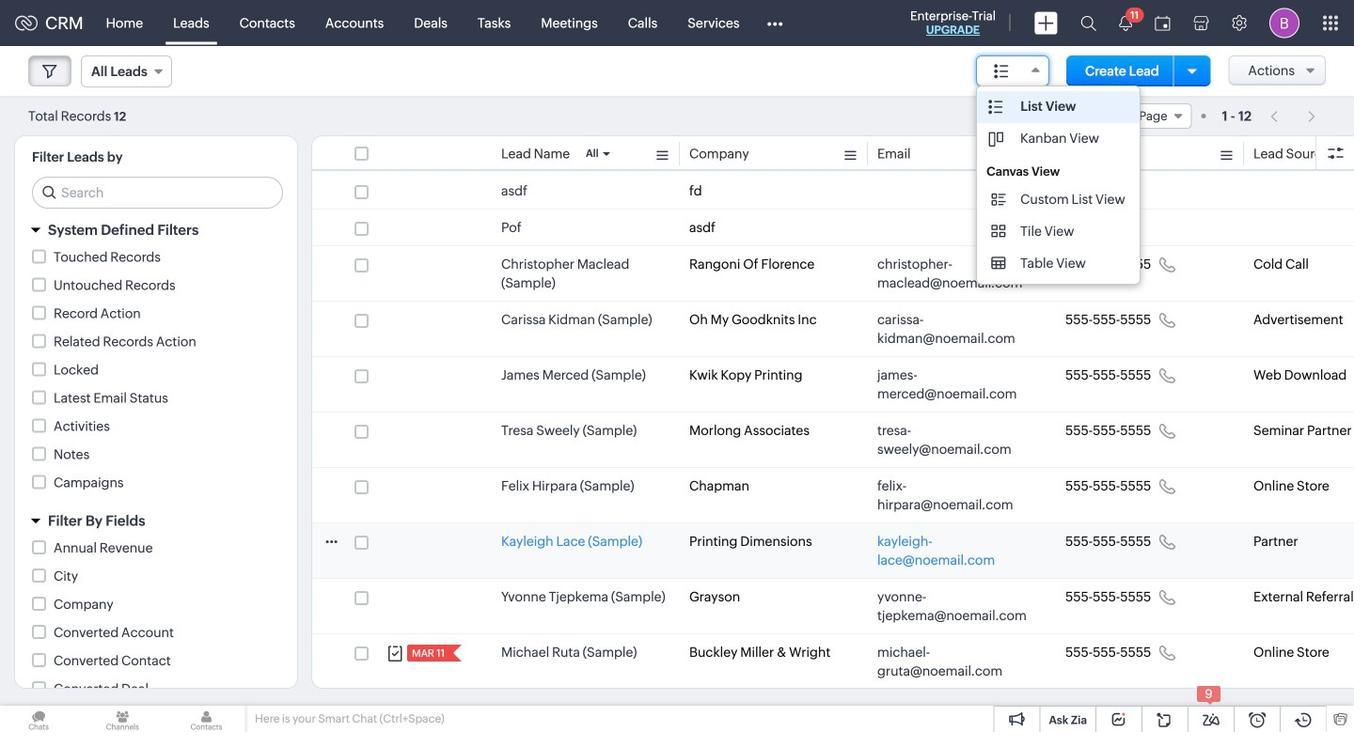 Task type: describe. For each thing, give the bounding box(es) containing it.
1 vertical spatial size image
[[991, 223, 1006, 240]]

2 vertical spatial size image
[[991, 191, 1006, 208]]

signals element
[[1108, 0, 1144, 46]]

2 vertical spatial size image
[[991, 255, 1006, 272]]

Other Modules field
[[755, 8, 795, 38]]

contacts image
[[168, 706, 245, 733]]

profile image
[[1270, 8, 1300, 38]]

Search text field
[[33, 178, 282, 208]]

chats image
[[0, 706, 77, 733]]

1 vertical spatial size image
[[989, 99, 1004, 116]]

profile element
[[1258, 0, 1311, 46]]



Task type: locate. For each thing, give the bounding box(es) containing it.
create menu element
[[1023, 0, 1069, 46]]

0 vertical spatial size image
[[994, 63, 1009, 80]]

channels image
[[84, 706, 161, 733]]

search element
[[1069, 0, 1108, 46]]

size image
[[989, 131, 1004, 148], [991, 223, 1006, 240], [991, 255, 1006, 272]]

list box
[[977, 87, 1140, 284]]

size image
[[994, 63, 1009, 80], [989, 99, 1004, 116], [991, 191, 1006, 208]]

row group
[[312, 173, 1354, 733]]

search image
[[1081, 15, 1097, 31]]

create menu image
[[1034, 12, 1058, 34]]

0 vertical spatial size image
[[989, 131, 1004, 148]]

logo image
[[15, 16, 38, 31]]

navigation
[[1261, 103, 1326, 130]]

None field
[[81, 55, 172, 87], [976, 55, 1050, 87], [1041, 103, 1192, 129], [81, 55, 172, 87], [976, 55, 1050, 87], [1041, 103, 1192, 129]]

calendar image
[[1155, 16, 1171, 31]]



Task type: vqa. For each thing, say whether or not it's contained in the screenshot.
the CRM "link" on the left of the page
no



